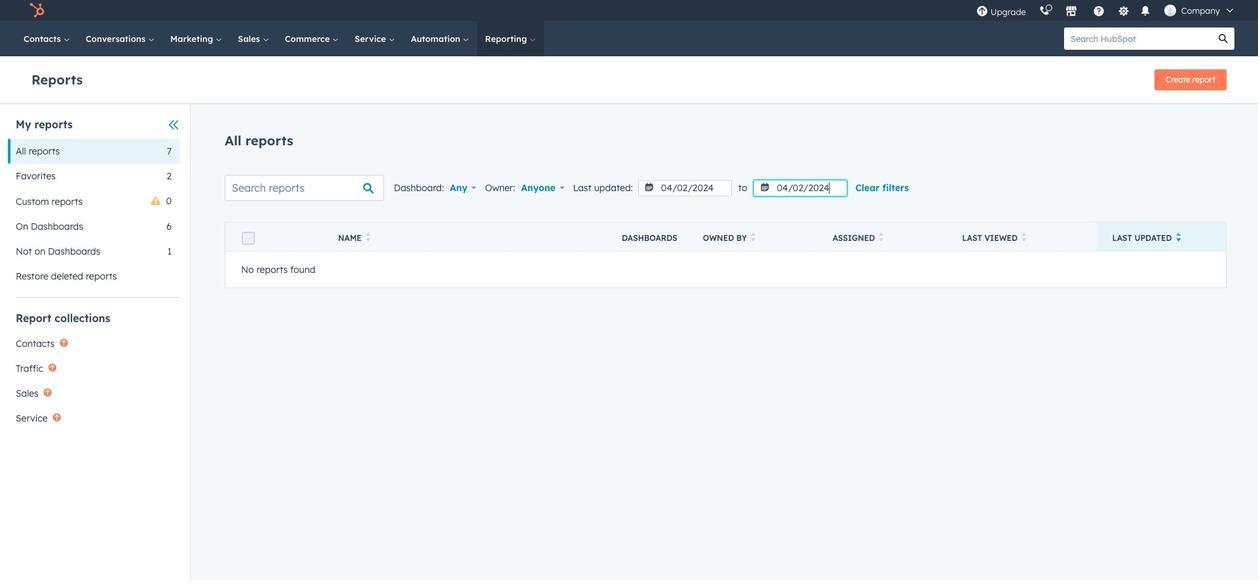 Task type: locate. For each thing, give the bounding box(es) containing it.
menu
[[970, 0, 1242, 21]]

descending sort. press to sort ascending. image
[[1176, 233, 1181, 242]]

Search HubSpot search field
[[1064, 28, 1212, 50]]

press to sort. image for second 'press to sort.' element
[[751, 233, 756, 242]]

press to sort. image
[[879, 233, 884, 242]]

1 horizontal spatial press to sort. image
[[751, 233, 756, 242]]

press to sort. element
[[366, 233, 370, 244], [751, 233, 756, 244], [879, 233, 884, 244], [1022, 233, 1027, 244]]

press to sort. image for 4th 'press to sort.' element from left
[[1022, 233, 1027, 242]]

2 press to sort. element from the left
[[751, 233, 756, 244]]

banner
[[31, 66, 1227, 90]]

0 horizontal spatial mm/dd/yyyy text field
[[638, 180, 732, 197]]

2 horizontal spatial press to sort. image
[[1022, 233, 1027, 242]]

2 press to sort. image from the left
[[751, 233, 756, 242]]

report filters element
[[8, 117, 180, 289]]

press to sort. image
[[366, 233, 370, 242], [751, 233, 756, 242], [1022, 233, 1027, 242]]

marketplaces image
[[1065, 6, 1077, 18]]

MM/DD/YYYY text field
[[638, 180, 732, 197], [754, 180, 848, 197]]

2 mm/dd/yyyy text field from the left
[[754, 180, 848, 197]]

1 press to sort. image from the left
[[366, 233, 370, 242]]

jacob simon image
[[1164, 5, 1176, 16]]

3 press to sort. image from the left
[[1022, 233, 1027, 242]]

1 press to sort. element from the left
[[366, 233, 370, 244]]

1 horizontal spatial mm/dd/yyyy text field
[[754, 180, 848, 197]]

0 horizontal spatial press to sort. image
[[366, 233, 370, 242]]



Task type: vqa. For each thing, say whether or not it's contained in the screenshot.
the share
no



Task type: describe. For each thing, give the bounding box(es) containing it.
descending sort. press to sort ascending. element
[[1176, 233, 1181, 244]]

1 mm/dd/yyyy text field from the left
[[638, 180, 732, 197]]

press to sort. image for 4th 'press to sort.' element from the right
[[366, 233, 370, 242]]

Search reports search field
[[225, 175, 384, 201]]

4 press to sort. element from the left
[[1022, 233, 1027, 244]]

report collections element
[[8, 311, 180, 431]]

3 press to sort. element from the left
[[879, 233, 884, 244]]



